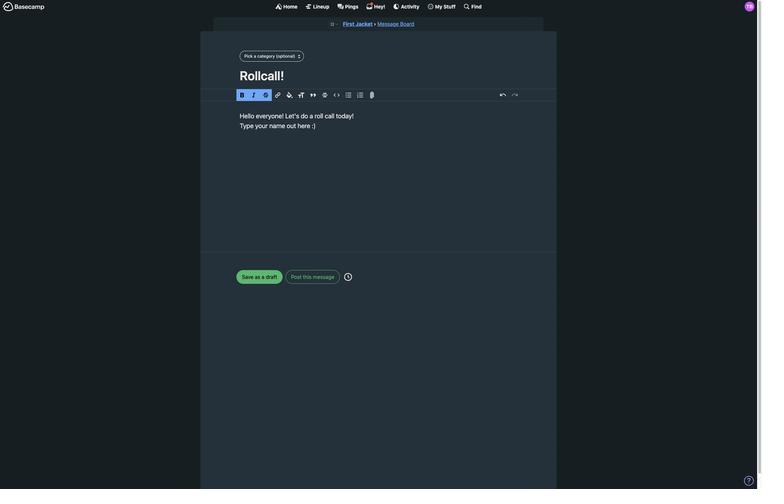 Task type: vqa. For each thing, say whether or not it's contained in the screenshot.
call
yes



Task type: describe. For each thing, give the bounding box(es) containing it.
hello
[[240, 112, 255, 120]]

lineup
[[313, 3, 330, 9]]

save as a draft button
[[237, 270, 283, 284]]

find button
[[464, 3, 482, 10]]

board
[[401, 21, 415, 27]]

(optional)
[[276, 53, 295, 59]]

› message board
[[374, 21, 415, 27]]

save
[[242, 274, 254, 280]]

a inside hello everyone! let's do a roll call today! type your name out here :)
[[310, 112, 313, 120]]

hello everyone! let's do a roll call today! type your name out here :)
[[240, 112, 354, 129]]

post this message
[[291, 274, 335, 280]]

a inside button
[[254, 53, 256, 59]]

today!
[[336, 112, 354, 120]]

Type a title… text field
[[240, 68, 518, 83]]

roll
[[315, 112, 324, 120]]

your
[[255, 122, 268, 129]]

lineup link
[[306, 3, 330, 10]]

pings button
[[338, 3, 359, 10]]

pings
[[345, 3, 359, 9]]

type
[[240, 122, 254, 129]]

first
[[343, 21, 355, 27]]

home
[[284, 3, 298, 9]]

message
[[313, 274, 335, 280]]

first jacket
[[343, 21, 373, 27]]

message board link
[[378, 21, 415, 27]]

save as a draft
[[242, 274, 277, 280]]

switch accounts image
[[3, 2, 45, 12]]

:)
[[312, 122, 316, 129]]

message
[[378, 21, 399, 27]]

a inside button
[[262, 274, 265, 280]]

tyler black image
[[746, 2, 755, 11]]

post
[[291, 274, 302, 280]]

call
[[325, 112, 335, 120]]

my
[[436, 3, 443, 9]]



Task type: locate. For each thing, give the bounding box(es) containing it.
2 vertical spatial a
[[262, 274, 265, 280]]

a right do
[[310, 112, 313, 120]]

1 vertical spatial a
[[310, 112, 313, 120]]

a
[[254, 53, 256, 59], [310, 112, 313, 120], [262, 274, 265, 280]]

schedule this to post later image
[[345, 273, 352, 281]]

activity link
[[394, 3, 420, 10]]

post this message button
[[286, 270, 340, 284]]

2 horizontal spatial a
[[310, 112, 313, 120]]

draft
[[266, 274, 277, 280]]

my stuff button
[[428, 3, 456, 10]]

this
[[303, 274, 312, 280]]

first jacket link
[[343, 21, 373, 27]]

Write away… text field
[[220, 101, 538, 244]]

0 horizontal spatial a
[[254, 53, 256, 59]]

out
[[287, 122, 296, 129]]

here
[[298, 122, 311, 129]]

0 vertical spatial a
[[254, 53, 256, 59]]

hey! button
[[367, 2, 386, 10]]

my stuff
[[436, 3, 456, 9]]

1 horizontal spatial a
[[262, 274, 265, 280]]

main element
[[0, 0, 758, 13]]

pick a category (optional) button
[[240, 51, 304, 62]]

home link
[[276, 3, 298, 10]]

category
[[258, 53, 275, 59]]

jacket
[[356, 21, 373, 27]]

everyone!
[[256, 112, 284, 120]]

a right "pick"
[[254, 53, 256, 59]]

stuff
[[444, 3, 456, 9]]

as
[[255, 274, 261, 280]]

pick a category (optional)
[[245, 53, 295, 59]]

activity
[[401, 3, 420, 9]]

a right as at the bottom left
[[262, 274, 265, 280]]

let's
[[286, 112, 300, 120]]

hey!
[[375, 3, 386, 9]]

pick
[[245, 53, 253, 59]]

›
[[374, 21, 376, 27]]

do
[[301, 112, 308, 120]]

name
[[270, 122, 285, 129]]

find
[[472, 3, 482, 9]]



